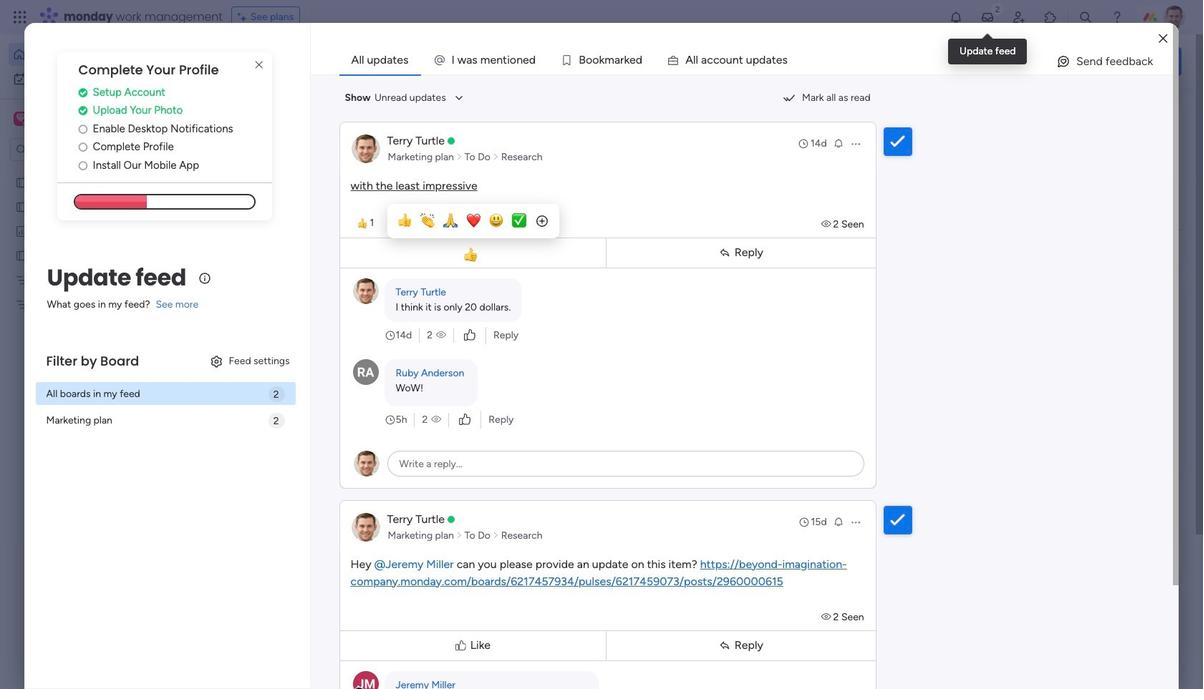 Task type: describe. For each thing, give the bounding box(es) containing it.
monday marketplace image
[[1044, 10, 1058, 24]]

1 vertical spatial add to favorites image
[[425, 437, 439, 452]]

dapulse x slim image
[[250, 57, 268, 74]]

close recently visited image
[[221, 117, 239, 134]]

close image
[[1159, 33, 1168, 44]]

1 vertical spatial v2 seen image
[[431, 413, 441, 427]]

quick search results list box
[[221, 134, 933, 499]]

1 vertical spatial option
[[9, 67, 174, 90]]

public board image down public dashboard icon
[[15, 249, 29, 262]]

terry turtle image
[[1163, 6, 1186, 29]]

public board image
[[15, 176, 29, 189]]

circle o image
[[79, 142, 88, 153]]

getting started element
[[967, 522, 1182, 579]]

v2 user feedback image
[[979, 53, 989, 69]]

workspace selection element
[[14, 110, 120, 129]]

0 vertical spatial option
[[9, 43, 174, 66]]

workspace image
[[16, 111, 26, 127]]

public board image up component image at the left
[[474, 261, 489, 277]]

0 vertical spatial v2 seen image
[[821, 218, 834, 230]]

2 circle o image from the top
[[79, 160, 88, 171]]

1 check circle image from the top
[[79, 87, 88, 98]]

help center element
[[967, 591, 1182, 648]]

see plans image
[[238, 9, 251, 25]]

public dashboard image
[[708, 261, 724, 277]]

reminder image
[[833, 137, 844, 149]]

component image
[[474, 284, 486, 297]]

remove from favorites image
[[425, 262, 439, 276]]

give feedback image
[[1057, 54, 1071, 69]]

v2 seen image
[[436, 328, 446, 343]]

select product image
[[13, 10, 27, 24]]



Task type: vqa. For each thing, say whether or not it's contained in the screenshot.
top circle o icon
yes



Task type: locate. For each thing, give the bounding box(es) containing it.
1 vertical spatial check circle image
[[79, 106, 88, 116]]

0 vertical spatial add to favorites image
[[659, 262, 673, 276]]

tab
[[339, 46, 421, 75]]

1 horizontal spatial add to favorites image
[[659, 262, 673, 276]]

public dashboard image
[[15, 224, 29, 238]]

list box
[[0, 167, 183, 510]]

circle o image up circle o icon
[[79, 124, 88, 135]]

dapulse x slim image
[[1160, 104, 1178, 121]]

tab list
[[339, 46, 1174, 75]]

notifications image
[[949, 10, 963, 24]]

update feed image
[[981, 10, 995, 24]]

2 check circle image from the top
[[79, 106, 88, 116]]

check circle image up circle o icon
[[79, 106, 88, 116]]

help image
[[1110, 10, 1125, 24]]

circle o image
[[79, 124, 88, 135], [79, 160, 88, 171]]

1 vertical spatial circle o image
[[79, 160, 88, 171]]

1 circle o image from the top
[[79, 124, 88, 135]]

contact sales element
[[967, 660, 1182, 690]]

v2 seen image
[[821, 218, 834, 230], [431, 413, 441, 427], [821, 611, 834, 624]]

Search in workspace field
[[30, 141, 120, 158]]

workspace image
[[14, 111, 28, 127]]

2 vertical spatial option
[[0, 169, 183, 172]]

circle o image down 'search in workspace' field
[[79, 160, 88, 171]]

options image
[[850, 138, 861, 149]]

add to favorites image
[[659, 262, 673, 276], [425, 437, 439, 452]]

search everything image
[[1079, 10, 1093, 24]]

0 horizontal spatial add to favorites image
[[425, 437, 439, 452]]

slider arrow image
[[456, 150, 463, 164], [456, 529, 463, 543], [493, 529, 499, 543]]

check circle image up workspace selection element
[[79, 87, 88, 98]]

2 vertical spatial v2 seen image
[[821, 611, 834, 624]]

option
[[9, 43, 174, 66], [9, 67, 174, 90], [0, 169, 183, 172]]

0 vertical spatial check circle image
[[79, 87, 88, 98]]

2 image
[[991, 1, 1004, 17]]

invite members image
[[1012, 10, 1027, 24]]

slider arrow image
[[493, 150, 499, 164]]

check circle image
[[79, 87, 88, 98], [79, 106, 88, 116]]

0 vertical spatial circle o image
[[79, 124, 88, 135]]

2 element
[[366, 539, 383, 557]]

v2 like image
[[464, 328, 476, 343]]

public board image up public dashboard icon
[[15, 200, 29, 213]]

v2 like image
[[459, 412, 471, 428]]

v2 bolt switch image
[[1090, 53, 1099, 69]]

public board image
[[15, 200, 29, 213], [15, 249, 29, 262], [474, 261, 489, 277]]



